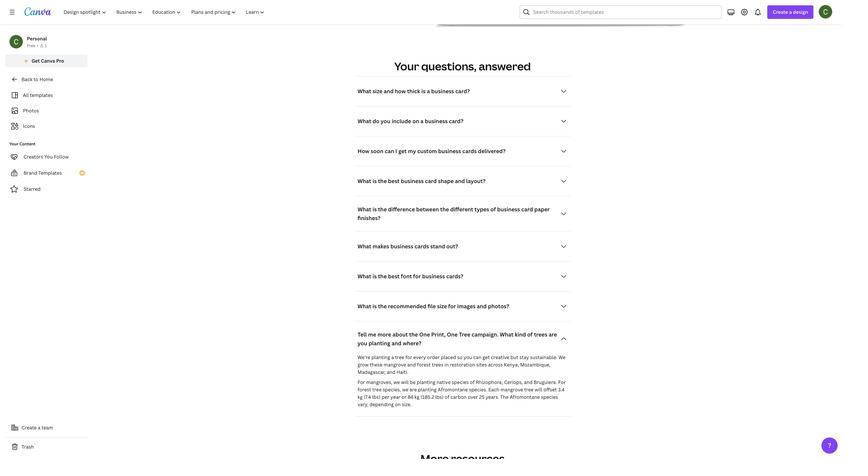 Task type: locate. For each thing, give the bounding box(es) containing it.
1 vertical spatial card
[[522, 206, 533, 213]]

1 horizontal spatial forest
[[417, 362, 431, 368]]

planting inside we're planting a tree for every order placed so you can get creative but stay sustainable. we grow these mangrove and forest trees in restoration sites across kenya, mozambique, madagascar, and haiti.
[[372, 354, 390, 361]]

for left images
[[448, 303, 456, 310]]

0 horizontal spatial your
[[9, 141, 18, 147]]

0 vertical spatial size
[[373, 88, 383, 95]]

we up or
[[402, 387, 409, 393]]

0 vertical spatial your
[[395, 59, 419, 74]]

0 horizontal spatial lbs)
[[372, 394, 381, 400]]

0 horizontal spatial kg
[[358, 394, 363, 400]]

a inside we're planting a tree for every order placed so you can get creative but stay sustainable. we grow these mangrove and forest trees in restoration sites across kenya, mozambique, madagascar, and haiti.
[[392, 354, 394, 361]]

a right thick
[[427, 88, 430, 95]]

you inside tell me more about the one print, one tree campaign. what kind of trees are you planting and where?
[[358, 340, 368, 347]]

we up the species,
[[394, 379, 400, 386]]

all templates
[[23, 92, 53, 98]]

planting inside tell me more about the one print, one tree campaign. what kind of trees are you planting and where?
[[369, 340, 390, 347]]

what inside what is the difference between the different types of business card paper finishes?
[[358, 206, 371, 213]]

0 vertical spatial card
[[425, 178, 437, 185]]

species up carbon
[[452, 379, 469, 386]]

2 vertical spatial you
[[464, 354, 472, 361]]

forest inside for mangroves, we will be planting native species of rhizophora, ceriops, and bruguiera. for forest tree species, we are planting afromontane species. each mangrove tree will offset 3.4 kg (7.4 lbs) per year or 84 kg (185.2 lbs) of carbon over 25 years. the afromontane species vary, depending on size.
[[358, 387, 371, 393]]

the for what is the recommended file size for images and photos?
[[378, 303, 387, 310]]

sites
[[477, 362, 487, 368]]

shape
[[438, 178, 454, 185]]

is down soon
[[373, 178, 377, 185]]

paper
[[535, 206, 550, 213]]

1 vertical spatial size
[[437, 303, 447, 310]]

what makes business cards stand out? button
[[355, 240, 571, 253]]

1 vertical spatial can
[[474, 354, 482, 361]]

the inside the what is the recommended file size for images and photos? dropdown button
[[378, 303, 387, 310]]

1 horizontal spatial size
[[437, 303, 447, 310]]

card left shape on the right top
[[425, 178, 437, 185]]

None search field
[[520, 5, 722, 19]]

and down about
[[392, 340, 402, 347]]

create inside create a team button
[[22, 425, 37, 431]]

in
[[445, 362, 449, 368]]

1 vertical spatial best
[[388, 273, 400, 280]]

and left haiti.
[[387, 369, 396, 376]]

business right types
[[497, 206, 520, 213]]

0 horizontal spatial create
[[22, 425, 37, 431]]

can inside we're planting a tree for every order placed so you can get creative but stay sustainable. we grow these mangrove and forest trees in restoration sites across kenya, mozambique, madagascar, and haiti.
[[474, 354, 482, 361]]

for down madagascar,
[[358, 379, 365, 386]]

one left tree
[[447, 331, 458, 339]]

1 vertical spatial mangrove
[[501, 387, 523, 393]]

1 vertical spatial species
[[541, 394, 558, 400]]

0 vertical spatial best
[[388, 178, 400, 185]]

a left 'team'
[[38, 425, 40, 431]]

what for what is the difference between the different types of business card paper finishes?
[[358, 206, 371, 213]]

1 horizontal spatial mangrove
[[501, 387, 523, 393]]

trees inside we're planting a tree for every order placed so you can get creative but stay sustainable. we grow these mangrove and forest trees in restoration sites across kenya, mozambique, madagascar, and haiti.
[[432, 362, 444, 368]]

or
[[402, 394, 407, 400]]

size inside what size and how thick is a business card? 'dropdown button'
[[373, 88, 383, 95]]

1 horizontal spatial on
[[413, 118, 419, 125]]

afromontane up carbon
[[438, 387, 468, 393]]

print,
[[431, 331, 446, 339]]

the up finishes? at the top left of page
[[378, 206, 387, 213]]

business up how soon can i get my custom business cards delivered?
[[425, 118, 448, 125]]

for mangroves, we will be planting native species of rhizophora, ceriops, and bruguiera. for forest tree species, we are planting afromontane species. each mangrove tree will offset 3.4 kg (7.4 lbs) per year or 84 kg (185.2 lbs) of carbon over 25 years. the afromontane species vary, depending on size.
[[358, 379, 566, 408]]

what
[[358, 88, 371, 95], [358, 118, 371, 125], [358, 178, 371, 185], [358, 206, 371, 213], [358, 243, 371, 250], [358, 273, 371, 280], [358, 303, 371, 310], [500, 331, 514, 339]]

card? down your questions, answered
[[456, 88, 470, 95]]

1 vertical spatial create
[[22, 425, 37, 431]]

1 horizontal spatial trees
[[534, 331, 548, 339]]

mozambique,
[[520, 362, 551, 368]]

is right thick
[[422, 88, 426, 95]]

photos link
[[9, 104, 84, 117]]

0 vertical spatial are
[[549, 331, 557, 339]]

1 horizontal spatial for
[[559, 379, 566, 386]]

0 horizontal spatial we
[[394, 379, 400, 386]]

1 vertical spatial get
[[483, 354, 490, 361]]

create
[[773, 9, 789, 15], [22, 425, 37, 431]]

1 vertical spatial for
[[448, 303, 456, 310]]

business down questions,
[[431, 88, 454, 95]]

the up where?
[[409, 331, 418, 339]]

are up sustainable.
[[549, 331, 557, 339]]

0 horizontal spatial forest
[[358, 387, 371, 393]]

1 lbs) from the left
[[372, 394, 381, 400]]

card? down what size and how thick is a business card? 'dropdown button'
[[449, 118, 464, 125]]

can
[[385, 148, 394, 155], [474, 354, 482, 361]]

best
[[388, 178, 400, 185], [388, 273, 400, 280]]

brand templates
[[24, 170, 62, 176]]

of right kind
[[528, 331, 533, 339]]

0 horizontal spatial are
[[410, 387, 417, 393]]

the for what is the difference between the different types of business card paper finishes?
[[378, 206, 387, 213]]

team
[[42, 425, 53, 431]]

size left the how
[[373, 88, 383, 95]]

0 horizontal spatial cards
[[415, 243, 429, 250]]

1 vertical spatial your
[[9, 141, 18, 147]]

planting down the more
[[369, 340, 390, 347]]

1 vertical spatial card?
[[449, 118, 464, 125]]

size
[[373, 88, 383, 95], [437, 303, 447, 310]]

get inside we're planting a tree for every order placed so you can get creative but stay sustainable. we grow these mangrove and forest trees in restoration sites across kenya, mozambique, madagascar, and haiti.
[[483, 354, 490, 361]]

1 horizontal spatial will
[[535, 387, 543, 393]]

offset
[[544, 387, 557, 393]]

for
[[413, 273, 421, 280], [448, 303, 456, 310], [406, 354, 412, 361]]

lbs) right (7.4
[[372, 394, 381, 400]]

0 horizontal spatial you
[[358, 340, 368, 347]]

0 vertical spatial for
[[413, 273, 421, 280]]

is up finishes? at the top left of page
[[373, 206, 377, 213]]

and inside what is the best business card shape and layout? dropdown button
[[455, 178, 465, 185]]

depending
[[370, 401, 394, 408]]

0 horizontal spatial for
[[406, 354, 412, 361]]

1 horizontal spatial you
[[381, 118, 391, 125]]

kind
[[515, 331, 526, 339]]

how soon can i get my custom business cards delivered?
[[358, 148, 506, 155]]

1 horizontal spatial card
[[522, 206, 533, 213]]

for left the every
[[406, 354, 412, 361]]

creators you follow
[[24, 154, 69, 160]]

is for what is the best business card shape and layout?
[[373, 178, 377, 185]]

0 horizontal spatial can
[[385, 148, 394, 155]]

a inside 'dropdown button'
[[427, 88, 430, 95]]

planting up 'these'
[[372, 354, 390, 361]]

will down bruguiera.
[[535, 387, 543, 393]]

create left design
[[773, 9, 789, 15]]

0 vertical spatial mangrove
[[384, 362, 406, 368]]

1
[[45, 43, 47, 48]]

the inside tell me more about the one print, one tree campaign. what kind of trees are you planting and where?
[[409, 331, 418, 339]]

0 horizontal spatial trees
[[432, 362, 444, 368]]

file
[[428, 303, 436, 310]]

the right between
[[440, 206, 449, 213]]

will left be
[[401, 379, 409, 386]]

a down about
[[392, 354, 394, 361]]

create inside dropdown button
[[773, 9, 789, 15]]

2 best from the top
[[388, 273, 400, 280]]

of right types
[[491, 206, 496, 213]]

size.
[[402, 401, 412, 408]]

on down year
[[395, 401, 401, 408]]

1 vertical spatial are
[[410, 387, 417, 393]]

your up the how
[[395, 59, 419, 74]]

0 vertical spatial get
[[399, 148, 407, 155]]

0 horizontal spatial on
[[395, 401, 401, 408]]

is inside what is the difference between the different types of business card paper finishes?
[[373, 206, 377, 213]]

0 vertical spatial create
[[773, 9, 789, 15]]

1 vertical spatial will
[[535, 387, 543, 393]]

on right include
[[413, 118, 419, 125]]

0 horizontal spatial size
[[373, 88, 383, 95]]

canva
[[41, 58, 55, 64]]

1 vertical spatial on
[[395, 401, 401, 408]]

all
[[23, 92, 29, 98]]

and inside tell me more about the one print, one tree campaign. what kind of trees are you planting and where?
[[392, 340, 402, 347]]

1 horizontal spatial can
[[474, 354, 482, 361]]

different
[[451, 206, 474, 213]]

your content
[[9, 141, 35, 147]]

back to home link
[[5, 73, 88, 86]]

personal
[[27, 35, 47, 42]]

1 horizontal spatial create
[[773, 9, 789, 15]]

on inside for mangroves, we will be planting native species of rhizophora, ceriops, and bruguiera. for forest tree species, we are planting afromontane species. each mangrove tree will offset 3.4 kg (7.4 lbs) per year or 84 kg (185.2 lbs) of carbon over 25 years. the afromontane species vary, depending on size.
[[395, 401, 401, 408]]

1 vertical spatial we
[[402, 387, 409, 393]]

starred
[[24, 186, 41, 192]]

2 vertical spatial for
[[406, 354, 412, 361]]

is up me
[[373, 303, 377, 310]]

and right images
[[477, 303, 487, 310]]

what do you include on a business card? button
[[355, 115, 571, 128]]

mangrove down ceriops,
[[501, 387, 523, 393]]

0 vertical spatial trees
[[534, 331, 548, 339]]

per
[[382, 394, 390, 400]]

1 horizontal spatial lbs)
[[435, 394, 444, 400]]

you inside we're planting a tree for every order placed so you can get creative but stay sustainable. we grow these mangrove and forest trees in restoration sites across kenya, mozambique, madagascar, and haiti.
[[464, 354, 472, 361]]

tree up haiti.
[[395, 354, 405, 361]]

the
[[501, 394, 509, 400]]

get right i
[[399, 148, 407, 155]]

is
[[422, 88, 426, 95], [373, 178, 377, 185], [373, 206, 377, 213], [373, 273, 377, 280], [373, 303, 377, 310]]

card left paper
[[522, 206, 533, 213]]

tell me more about the one print, one tree campaign. what kind of trees are you planting and where? button
[[355, 330, 571, 349]]

what inside tell me more about the one print, one tree campaign. what kind of trees are you planting and where?
[[500, 331, 514, 339]]

trees down order
[[432, 362, 444, 368]]

create left 'team'
[[22, 425, 37, 431]]

species,
[[383, 387, 401, 393]]

afromontane down ceriops,
[[510, 394, 540, 400]]

1 horizontal spatial tree
[[395, 354, 405, 361]]

1 horizontal spatial your
[[395, 59, 419, 74]]

your for your content
[[9, 141, 18, 147]]

the left font
[[378, 273, 387, 280]]

what size and how thick is a business card? button
[[355, 85, 571, 98]]

0 horizontal spatial card
[[425, 178, 437, 185]]

for inside the what is the recommended file size for images and photos? dropdown button
[[448, 303, 456, 310]]

1 horizontal spatial one
[[447, 331, 458, 339]]

1 horizontal spatial kg
[[415, 394, 420, 400]]

haiti.
[[397, 369, 409, 376]]

your for your questions, answered
[[395, 59, 419, 74]]

1 vertical spatial trees
[[432, 362, 444, 368]]

kg right 84
[[415, 394, 420, 400]]

for inside what is the best font for business cards? dropdown button
[[413, 273, 421, 280]]

card
[[425, 178, 437, 185], [522, 206, 533, 213]]

the left recommended
[[378, 303, 387, 310]]

a inside button
[[38, 425, 40, 431]]

can left i
[[385, 148, 394, 155]]

get inside dropdown button
[[399, 148, 407, 155]]

1 vertical spatial cards
[[415, 243, 429, 250]]

one left print,
[[419, 331, 430, 339]]

1 vertical spatial you
[[358, 340, 368, 347]]

0 horizontal spatial for
[[358, 379, 365, 386]]

0 vertical spatial card?
[[456, 88, 470, 95]]

for up 3.4
[[559, 379, 566, 386]]

size right file
[[437, 303, 447, 310]]

forest down the every
[[417, 362, 431, 368]]

1 horizontal spatial afromontane
[[510, 394, 540, 400]]

trash link
[[5, 440, 88, 454]]

can up "sites"
[[474, 354, 482, 361]]

free •
[[27, 43, 38, 48]]

best left font
[[388, 273, 400, 280]]

tree
[[395, 354, 405, 361], [373, 387, 382, 393], [525, 387, 534, 393]]

2 horizontal spatial for
[[448, 303, 456, 310]]

for right font
[[413, 273, 421, 280]]

tree down "mangroves,"
[[373, 387, 382, 393]]

what is the difference between the different types of business card paper finishes?
[[358, 206, 550, 222]]

and right ceriops,
[[524, 379, 533, 386]]

trees right kind
[[534, 331, 548, 339]]

vary,
[[358, 401, 369, 408]]

cards left delivered?
[[463, 148, 477, 155]]

icons link
[[9, 120, 84, 133]]

mangrove up haiti.
[[384, 362, 406, 368]]

forest up (7.4
[[358, 387, 371, 393]]

1 best from the top
[[388, 178, 400, 185]]

business
[[431, 88, 454, 95], [425, 118, 448, 125], [438, 148, 461, 155], [401, 178, 424, 185], [497, 206, 520, 213], [391, 243, 414, 250], [422, 273, 445, 280]]

answered
[[479, 59, 531, 74]]

0 vertical spatial species
[[452, 379, 469, 386]]

how to design and print your own business cards image
[[433, 0, 689, 27]]

Search search field
[[534, 6, 718, 19]]

0 horizontal spatial get
[[399, 148, 407, 155]]

and left the how
[[384, 88, 394, 95]]

makes
[[373, 243, 389, 250]]

the inside what is the best font for business cards? dropdown button
[[378, 273, 387, 280]]

1 vertical spatial forest
[[358, 387, 371, 393]]

1 horizontal spatial species
[[541, 394, 558, 400]]

you right so
[[464, 354, 472, 361]]

•
[[37, 43, 38, 48]]

we're
[[358, 354, 371, 361]]

and inside the what is the recommended file size for images and photos? dropdown button
[[477, 303, 487, 310]]

best for business
[[388, 178, 400, 185]]

what is the best business card shape and layout?
[[358, 178, 486, 185]]

create for create a design
[[773, 9, 789, 15]]

the for what is the best business card shape and layout?
[[378, 178, 387, 185]]

0 vertical spatial cards
[[463, 148, 477, 155]]

a left design
[[790, 9, 792, 15]]

cards left stand
[[415, 243, 429, 250]]

0 horizontal spatial one
[[419, 331, 430, 339]]

are down be
[[410, 387, 417, 393]]

0 vertical spatial can
[[385, 148, 394, 155]]

mangrove inside we're planting a tree for every order placed so you can get creative but stay sustainable. we grow these mangrove and forest trees in restoration sites across kenya, mozambique, madagascar, and haiti.
[[384, 362, 406, 368]]

species
[[452, 379, 469, 386], [541, 394, 558, 400]]

is for what is the recommended file size for images and photos?
[[373, 303, 377, 310]]

card inside what is the difference between the different types of business card paper finishes?
[[522, 206, 533, 213]]

will
[[401, 379, 409, 386], [535, 387, 543, 393]]

your left 'content'
[[9, 141, 18, 147]]

1 one from the left
[[419, 331, 430, 339]]

your questions, answered
[[395, 59, 531, 74]]

recommended
[[388, 303, 427, 310]]

1 horizontal spatial get
[[483, 354, 490, 361]]

0 horizontal spatial species
[[452, 379, 469, 386]]

and down the every
[[408, 362, 416, 368]]

you right do
[[381, 118, 391, 125]]

1 horizontal spatial are
[[549, 331, 557, 339]]

lbs) right (185.2
[[435, 394, 444, 400]]

2 kg from the left
[[415, 394, 420, 400]]

the inside what is the best business card shape and layout? dropdown button
[[378, 178, 387, 185]]

1 horizontal spatial cards
[[463, 148, 477, 155]]

afromontane
[[438, 387, 468, 393], [510, 394, 540, 400]]

get up "sites"
[[483, 354, 490, 361]]

kg left (7.4
[[358, 394, 363, 400]]

on inside dropdown button
[[413, 118, 419, 125]]

and right shape on the right top
[[455, 178, 465, 185]]

best up difference
[[388, 178, 400, 185]]

grow
[[358, 362, 369, 368]]

0 vertical spatial you
[[381, 118, 391, 125]]

brand
[[24, 170, 37, 176]]

is down makes
[[373, 273, 377, 280]]

2 horizontal spatial you
[[464, 354, 472, 361]]

(185.2
[[421, 394, 434, 400]]

you down tell
[[358, 340, 368, 347]]

starred link
[[5, 183, 88, 196]]

create a design
[[773, 9, 809, 15]]

0 horizontal spatial will
[[401, 379, 409, 386]]

the down soon
[[378, 178, 387, 185]]

what inside 'dropdown button'
[[358, 88, 371, 95]]

1 horizontal spatial for
[[413, 273, 421, 280]]

0 vertical spatial forest
[[417, 362, 431, 368]]

0 vertical spatial we
[[394, 379, 400, 386]]

design
[[793, 9, 809, 15]]

0 vertical spatial on
[[413, 118, 419, 125]]

business right makes
[[391, 243, 414, 250]]

0 horizontal spatial afromontane
[[438, 387, 468, 393]]

photos?
[[488, 303, 509, 310]]

all templates link
[[9, 89, 84, 102]]

content
[[19, 141, 35, 147]]

tree left offset
[[525, 387, 534, 393]]

be
[[410, 379, 416, 386]]

trash
[[22, 444, 34, 450]]

0 horizontal spatial mangrove
[[384, 362, 406, 368]]

0 vertical spatial afromontane
[[438, 387, 468, 393]]

species down offset
[[541, 394, 558, 400]]

out?
[[447, 243, 458, 250]]



Task type: vqa. For each thing, say whether or not it's contained in the screenshot.
the related to What is the best font for business cards?
yes



Task type: describe. For each thing, give the bounding box(es) containing it.
create a design button
[[768, 5, 814, 19]]

trees inside tell me more about the one print, one tree campaign. what kind of trees are you planting and where?
[[534, 331, 548, 339]]

planting right be
[[417, 379, 436, 386]]

home
[[40, 76, 53, 83]]

(7.4
[[364, 394, 371, 400]]

thick
[[407, 88, 420, 95]]

how soon can i get my custom business cards delivered? button
[[355, 145, 571, 158]]

ceriops,
[[504, 379, 523, 386]]

mangroves,
[[366, 379, 393, 386]]

creators
[[24, 154, 43, 160]]

year
[[391, 394, 401, 400]]

madagascar,
[[358, 369, 386, 376]]

84
[[408, 394, 414, 400]]

what makes business cards stand out?
[[358, 243, 458, 250]]

0 vertical spatial will
[[401, 379, 409, 386]]

2 lbs) from the left
[[435, 394, 444, 400]]

and inside what size and how thick is a business card? 'dropdown button'
[[384, 88, 394, 95]]

how
[[358, 148, 370, 155]]

business right custom
[[438, 148, 461, 155]]

font
[[401, 273, 412, 280]]

card? inside what do you include on a business card? dropdown button
[[449, 118, 464, 125]]

do
[[373, 118, 380, 125]]

so
[[458, 354, 463, 361]]

planting up (185.2
[[418, 387, 437, 393]]

25
[[479, 394, 485, 400]]

images
[[457, 303, 476, 310]]

what size and how thick is a business card?
[[358, 88, 470, 95]]

1 vertical spatial afromontane
[[510, 394, 540, 400]]

of inside tell me more about the one print, one tree campaign. what kind of trees are you planting and where?
[[528, 331, 533, 339]]

create for create a team
[[22, 425, 37, 431]]

creators you follow link
[[5, 150, 88, 164]]

business down my
[[401, 178, 424, 185]]

more
[[378, 331, 391, 339]]

types
[[475, 206, 489, 213]]

what for what size and how thick is a business card?
[[358, 88, 371, 95]]

0 horizontal spatial tree
[[373, 387, 382, 393]]

photos
[[23, 107, 39, 114]]

each
[[489, 387, 500, 393]]

questions,
[[421, 59, 477, 74]]

placed
[[441, 354, 456, 361]]

carbon
[[451, 394, 467, 400]]

but
[[511, 354, 519, 361]]

custom
[[418, 148, 437, 155]]

mangrove inside for mangroves, we will be planting native species of rhizophora, ceriops, and bruguiera. for forest tree species, we are planting afromontane species. each mangrove tree will offset 3.4 kg (7.4 lbs) per year or 84 kg (185.2 lbs) of carbon over 25 years. the afromontane species vary, depending on size.
[[501, 387, 523, 393]]

finishes?
[[358, 215, 381, 222]]

delivered?
[[478, 148, 506, 155]]

for inside we're planting a tree for every order placed so you can get creative but stay sustainable. we grow these mangrove and forest trees in restoration sites across kenya, mozambique, madagascar, and haiti.
[[406, 354, 412, 361]]

tree
[[459, 331, 471, 339]]

cards?
[[447, 273, 464, 280]]

is for what is the best font for business cards?
[[373, 273, 377, 280]]

every
[[413, 354, 426, 361]]

2 for from the left
[[559, 379, 566, 386]]

2 one from the left
[[447, 331, 458, 339]]

cards inside the what makes business cards stand out? dropdown button
[[415, 243, 429, 250]]

forest inside we're planting a tree for every order placed so you can get creative but stay sustainable. we grow these mangrove and forest trees in restoration sites across kenya, mozambique, madagascar, and haiti.
[[417, 362, 431, 368]]

top level navigation element
[[59, 5, 271, 19]]

is for what is the difference between the different types of business card paper finishes?
[[373, 206, 377, 213]]

what for what is the best font for business cards?
[[358, 273, 371, 280]]

stay
[[520, 354, 529, 361]]

species.
[[469, 387, 487, 393]]

include
[[392, 118, 411, 125]]

i
[[396, 148, 397, 155]]

these
[[370, 362, 383, 368]]

layout?
[[466, 178, 486, 185]]

what for what do you include on a business card?
[[358, 118, 371, 125]]

we
[[559, 354, 566, 361]]

tree inside we're planting a tree for every order placed so you can get creative but stay sustainable. we grow these mangrove and forest trees in restoration sites across kenya, mozambique, madagascar, and haiti.
[[395, 354, 405, 361]]

templates
[[30, 92, 53, 98]]

we're planting a tree for every order placed so you can get creative but stay sustainable. we grow these mangrove and forest trees in restoration sites across kenya, mozambique, madagascar, and haiti.
[[358, 354, 566, 376]]

tell me more about the one print, one tree campaign. what kind of trees are you planting and where?
[[358, 331, 557, 347]]

business inside what is the difference between the different types of business card paper finishes?
[[497, 206, 520, 213]]

stand
[[431, 243, 445, 250]]

years.
[[486, 394, 499, 400]]

how
[[395, 88, 406, 95]]

best for font
[[388, 273, 400, 280]]

rhizophora,
[[476, 379, 503, 386]]

back to home
[[22, 76, 53, 83]]

a right include
[[421, 118, 424, 125]]

what is the recommended file size for images and photos? button
[[355, 300, 571, 313]]

are inside for mangroves, we will be planting native species of rhizophora, ceriops, and bruguiera. for forest tree species, we are planting afromontane species. each mangrove tree will offset 3.4 kg (7.4 lbs) per year or 84 kg (185.2 lbs) of carbon over 25 years. the afromontane species vary, depending on size.
[[410, 387, 417, 393]]

across
[[488, 362, 503, 368]]

and inside for mangroves, we will be planting native species of rhizophora, ceriops, and bruguiera. for forest tree species, we are planting afromontane species. each mangrove tree will offset 3.4 kg (7.4 lbs) per year or 84 kg (185.2 lbs) of carbon over 25 years. the afromontane species vary, depending on size.
[[524, 379, 533, 386]]

christina overa image
[[819, 5, 833, 19]]

are inside tell me more about the one print, one tree campaign. what kind of trees are you planting and where?
[[549, 331, 557, 339]]

back
[[22, 76, 32, 83]]

sustainable.
[[530, 354, 558, 361]]

business left "cards?"
[[422, 273, 445, 280]]

what for what is the recommended file size for images and photos?
[[358, 303, 371, 310]]

to
[[34, 76, 38, 83]]

bruguiera.
[[534, 379, 557, 386]]

over
[[468, 394, 478, 400]]

card? inside what size and how thick is a business card? 'dropdown button'
[[456, 88, 470, 95]]

can inside dropdown button
[[385, 148, 394, 155]]

the for what is the best font for business cards?
[[378, 273, 387, 280]]

what is the difference between the different types of business card paper finishes? button
[[355, 205, 571, 223]]

of inside what is the difference between the different types of business card paper finishes?
[[491, 206, 496, 213]]

of up species.
[[470, 379, 475, 386]]

1 horizontal spatial we
[[402, 387, 409, 393]]

size inside the what is the recommended file size for images and photos? dropdown button
[[437, 303, 447, 310]]

what for what is the best business card shape and layout?
[[358, 178, 371, 185]]

follow
[[54, 154, 69, 160]]

get
[[32, 58, 40, 64]]

1 kg from the left
[[358, 394, 363, 400]]

1 for from the left
[[358, 379, 365, 386]]

2 horizontal spatial tree
[[525, 387, 534, 393]]

cards inside 'how soon can i get my custom business cards delivered?' dropdown button
[[463, 148, 477, 155]]

brand templates link
[[5, 166, 88, 180]]

business inside 'dropdown button'
[[431, 88, 454, 95]]

is inside 'dropdown button'
[[422, 88, 426, 95]]

my
[[408, 148, 416, 155]]

of left carbon
[[445, 394, 450, 400]]

campaign.
[[472, 331, 499, 339]]

kenya,
[[504, 362, 519, 368]]

where?
[[403, 340, 422, 347]]

free
[[27, 43, 35, 48]]

what do you include on a business card?
[[358, 118, 464, 125]]

what for what makes business cards stand out?
[[358, 243, 371, 250]]



